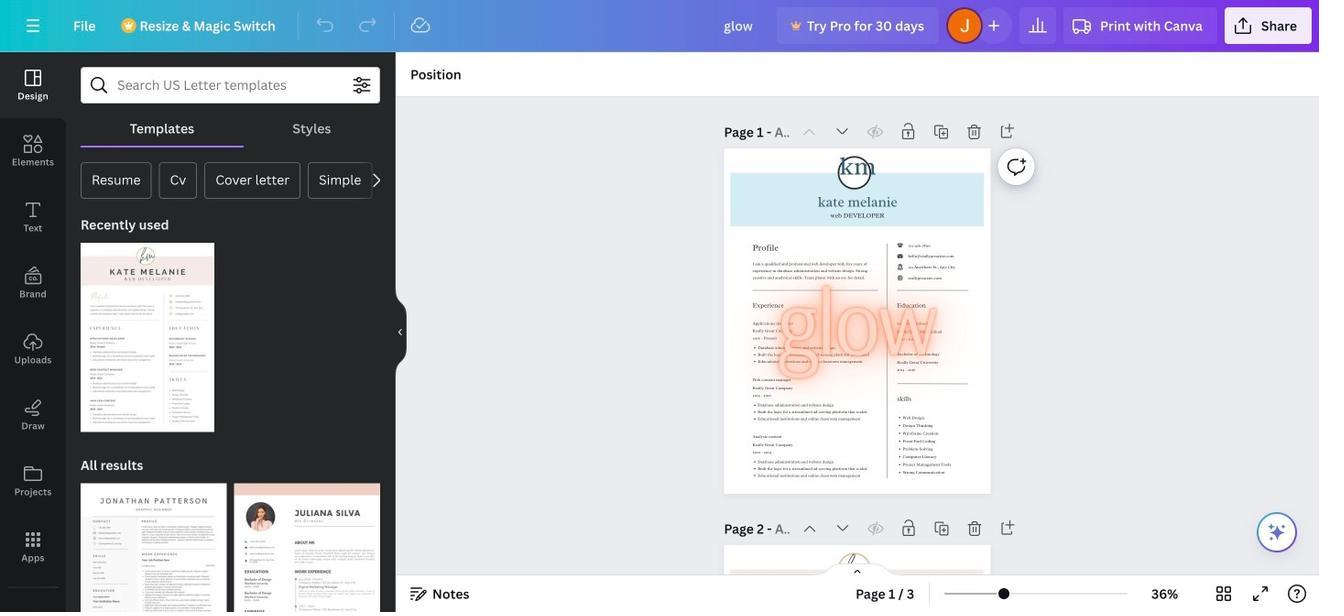 Task type: describe. For each thing, give the bounding box(es) containing it.
Page title text field
[[775, 520, 790, 538]]

hide image
[[395, 288, 407, 376]]

main menu bar
[[0, 0, 1320, 52]]

Search US Letter templates search field
[[117, 68, 344, 103]]

Page title text field
[[775, 123, 790, 141]]

canva assistant image
[[1267, 521, 1289, 543]]

minimalist modern professional cv resume group
[[234, 472, 380, 612]]

minimalist modern professional cv resume image
[[234, 483, 380, 612]]



Task type: vqa. For each thing, say whether or not it's contained in the screenshot.
SEARCH BOX
no



Task type: locate. For each thing, give the bounding box(es) containing it.
minimalist clean signature cv resume group
[[81, 232, 214, 432]]

side panel tab list
[[0, 52, 66, 612]]

minimalist clean signature cv resume image
[[81, 243, 214, 432]]

Design title text field
[[710, 7, 770, 44]]

minimalist white and grey professional resume group
[[81, 472, 227, 612]]

show pages image
[[814, 563, 902, 577]]



